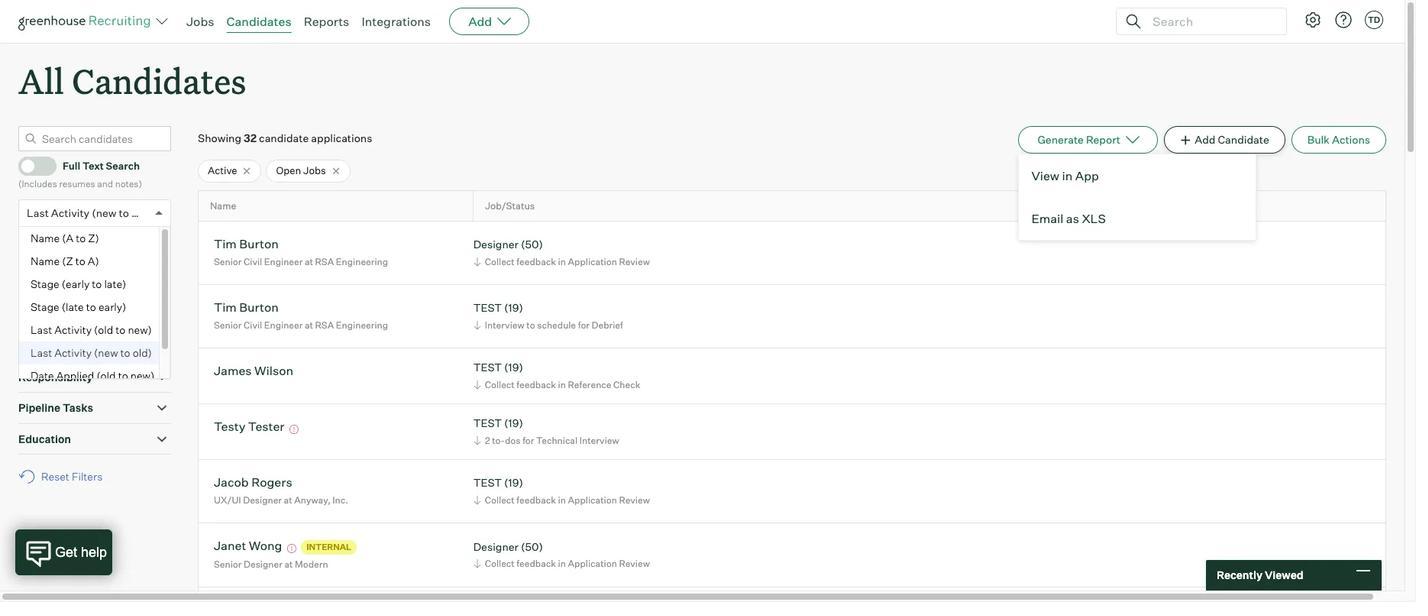 Task type: vqa. For each thing, say whether or not it's contained in the screenshot.
Applied's (old
yes



Task type: locate. For each thing, give the bounding box(es) containing it.
in down technical
[[558, 494, 566, 506]]

2 tim burton link from the top
[[214, 300, 279, 317]]

view
[[1032, 168, 1060, 184]]

1 vertical spatial stage
[[31, 300, 59, 313]]

2 feedback from the top
[[517, 379, 556, 390]]

2 vertical spatial name
[[31, 254, 60, 267]]

0 horizontal spatial add
[[469, 14, 492, 29]]

1 stage from the top
[[31, 277, 59, 290]]

reports
[[304, 14, 350, 29]]

0 vertical spatial name
[[210, 200, 236, 212]]

activity up (a
[[51, 206, 90, 219]]

2 (50) from the top
[[521, 540, 543, 553]]

0 vertical spatial engineering
[[336, 256, 388, 267]]

jobs right open
[[303, 164, 326, 177]]

0 vertical spatial add
[[469, 14, 492, 29]]

last down profile at the left bottom
[[31, 323, 52, 336]]

as
[[1067, 211, 1080, 226]]

to left z)
[[76, 231, 86, 244]]

0 horizontal spatial interview
[[485, 319, 525, 331]]

designer (50) collect feedback in application review for senior civil engineer at rsa engineering
[[474, 238, 650, 267]]

last down (includes at the left of the page
[[27, 206, 49, 219]]

(19) for jacob rogers
[[504, 476, 523, 489]]

tim for designer (50)
[[214, 236, 237, 252]]

technical
[[537, 435, 578, 446]]

test inside 'test (19) collect feedback in application review'
[[474, 476, 502, 489]]

0 vertical spatial designer (50) collect feedback in application review
[[474, 238, 650, 267]]

all candidates
[[18, 58, 246, 103]]

add
[[469, 14, 492, 29], [1196, 133, 1216, 146]]

1 vertical spatial last
[[31, 323, 52, 336]]

1 horizontal spatial interview
[[580, 435, 620, 446]]

engineer
[[264, 256, 303, 267], [264, 319, 303, 331]]

2 review from the top
[[619, 494, 650, 506]]

1 vertical spatial interview
[[580, 435, 620, 446]]

activity up applied
[[54, 346, 92, 359]]

0 vertical spatial stage
[[31, 277, 59, 290]]

to inside option
[[116, 323, 126, 336]]

last up date
[[31, 346, 52, 359]]

1 (19) from the top
[[504, 301, 523, 314]]

1 (50) from the top
[[521, 238, 543, 251]]

1 vertical spatial activity
[[54, 323, 92, 336]]

0 vertical spatial last
[[27, 206, 49, 219]]

to down early)
[[116, 323, 126, 336]]

tim for test (19)
[[214, 300, 237, 315]]

1 vertical spatial add
[[1196, 133, 1216, 146]]

0 vertical spatial (new
[[92, 206, 117, 219]]

2 collect feedback in application review link from the top
[[471, 493, 654, 507]]

for for testy tester
[[523, 435, 535, 446]]

0 vertical spatial interview
[[485, 319, 525, 331]]

senior
[[214, 256, 242, 267], [214, 319, 242, 331], [214, 559, 242, 570]]

last activity (old to new) option
[[19, 318, 159, 341]]

old) up date applied (old to new)
[[133, 346, 152, 359]]

1 rsa from the top
[[315, 256, 334, 267]]

(19) up interview to schedule for debrief link
[[504, 301, 523, 314]]

1 vertical spatial last activity (new to old) option
[[19, 341, 159, 364]]

stage inside option
[[31, 300, 59, 313]]

test
[[474, 301, 502, 314], [474, 361, 502, 374], [474, 417, 502, 430], [474, 476, 502, 489]]

1 vertical spatial for
[[523, 435, 535, 446]]

1 horizontal spatial for
[[578, 319, 590, 331]]

last activity (new to old) down last activity (old to new) option
[[31, 346, 152, 359]]

candidate
[[259, 132, 309, 145]]

(old right applied
[[97, 369, 116, 382]]

32
[[244, 132, 257, 145]]

at inside jacob rogers ux/ui designer at anyway, inc.
[[284, 494, 292, 506]]

in up test (19) interview to schedule for debrief
[[558, 256, 566, 267]]

activity
[[51, 206, 90, 219], [54, 323, 92, 336], [54, 346, 92, 359]]

1 vertical spatial civil
[[244, 319, 262, 331]]

2 vertical spatial senior
[[214, 559, 242, 570]]

candidates right jobs link
[[227, 14, 292, 29]]

view in app
[[1032, 168, 1100, 184]]

2 test from the top
[[474, 361, 502, 374]]

1 tim burton link from the top
[[214, 236, 279, 254]]

(50) down 'test (19) collect feedback in application review'
[[521, 540, 543, 553]]

search
[[106, 160, 140, 172]]

james
[[214, 363, 252, 379]]

interview inside test (19) interview to schedule for debrief
[[485, 319, 525, 331]]

(old down early)
[[94, 323, 113, 336]]

0 vertical spatial rsa
[[315, 256, 334, 267]]

2 tim from the top
[[214, 300, 237, 315]]

checkmark image
[[25, 160, 37, 171]]

tim burton senior civil engineer at rsa engineering
[[214, 236, 388, 267], [214, 300, 388, 331]]

1 vertical spatial burton
[[239, 300, 279, 315]]

generate report menu
[[1019, 154, 1258, 241]]

0 vertical spatial (old
[[94, 323, 113, 336]]

activity for the bottommost last activity (new to old) option
[[54, 346, 92, 359]]

1 test from the top
[[474, 301, 502, 314]]

janet
[[214, 538, 246, 554]]

3 collect from the top
[[485, 494, 515, 506]]

recently viewed
[[1217, 569, 1304, 582]]

testy tester has been in technical interview for more than 14 days image
[[287, 425, 301, 434]]

new) down stage (late to early) option at left
[[128, 323, 152, 336]]

(new inside option
[[94, 346, 118, 359]]

wong
[[249, 538, 282, 554]]

(z
[[62, 254, 73, 267]]

1 vertical spatial name
[[31, 231, 60, 244]]

None field
[[19, 200, 34, 226]]

4 (19) from the top
[[504, 476, 523, 489]]

stage (early to late) option
[[19, 273, 159, 296]]

name inside 'option'
[[31, 254, 60, 267]]

(19) inside test (19) interview to schedule for debrief
[[504, 301, 523, 314]]

3 collect feedback in application review link from the top
[[471, 557, 654, 571]]

0 horizontal spatial jobs
[[18, 278, 44, 291]]

td button
[[1363, 8, 1387, 32]]

active
[[208, 164, 237, 177]]

name left (a
[[31, 231, 60, 244]]

add for add candidate
[[1196, 133, 1216, 146]]

last activity (new to old) option up date applied (old to new)
[[19, 341, 159, 364]]

1 civil from the top
[[244, 256, 262, 267]]

1 vertical spatial senior
[[214, 319, 242, 331]]

0 vertical spatial old)
[[131, 206, 151, 219]]

tim burton link for designer (50)
[[214, 236, 279, 254]]

Search text field
[[1149, 10, 1273, 32]]

0 vertical spatial tim burton link
[[214, 236, 279, 254]]

2 rsa from the top
[[315, 319, 334, 331]]

open
[[276, 164, 301, 177]]

burton
[[239, 236, 279, 252], [239, 300, 279, 315]]

name (a to z) option
[[19, 227, 159, 250]]

1 engineering from the top
[[336, 256, 388, 267]]

1 vertical spatial review
[[619, 494, 650, 506]]

collect feedback in application review link down technical
[[471, 493, 654, 507]]

application
[[18, 247, 78, 260], [568, 256, 617, 267], [568, 494, 617, 506], [568, 558, 617, 570]]

in inside test (19) collect feedback in reference check
[[558, 379, 566, 390]]

2 tim burton senior civil engineer at rsa engineering from the top
[[214, 300, 388, 331]]

new) right applied
[[130, 369, 154, 382]]

designer (50) collect feedback in application review
[[474, 238, 650, 267], [474, 540, 650, 570]]

1 horizontal spatial add
[[1196, 133, 1216, 146]]

last activity (new to old) for the bottommost last activity (new to old) option
[[31, 346, 152, 359]]

tim burton senior civil engineer at rsa engineering for designer (50)
[[214, 236, 388, 267]]

last activity (new to old) for top last activity (new to old) option
[[27, 206, 151, 219]]

1 vertical spatial engineering
[[336, 319, 388, 331]]

(19) inside test (19) 2 to-dos for technical interview
[[504, 417, 523, 430]]

1 collect feedback in application review link from the top
[[471, 254, 654, 269]]

debrief
[[592, 319, 623, 331]]

in left reference
[[558, 379, 566, 390]]

interview
[[485, 319, 525, 331], [580, 435, 620, 446]]

stage inside option
[[31, 277, 59, 290]]

(old
[[94, 323, 113, 336], [97, 369, 116, 382]]

(19) up collect feedback in reference check "link"
[[504, 361, 523, 374]]

email as xls link
[[1020, 197, 1257, 240]]

2 burton from the top
[[239, 300, 279, 315]]

to inside test (19) interview to schedule for debrief
[[527, 319, 535, 331]]

0 vertical spatial tim
[[214, 236, 237, 252]]

new) inside date applied (old to new) option
[[130, 369, 154, 382]]

1 vertical spatial designer (50) collect feedback in application review
[[474, 540, 650, 570]]

add inside popup button
[[469, 14, 492, 29]]

in inside 'test (19) collect feedback in application review'
[[558, 494, 566, 506]]

rogers
[[252, 475, 292, 490]]

designer (50) collect feedback in application review for senior designer at modern
[[474, 540, 650, 570]]

test inside test (19) collect feedback in reference check
[[474, 361, 502, 374]]

tim burton senior civil engineer at rsa engineering for test (19)
[[214, 300, 388, 331]]

0 vertical spatial last activity (new to old)
[[27, 206, 151, 219]]

civil for test (19)
[[244, 319, 262, 331]]

(new for the bottommost last activity (new to old) option
[[94, 346, 118, 359]]

(19)
[[504, 301, 523, 314], [504, 361, 523, 374], [504, 417, 523, 430], [504, 476, 523, 489]]

0 vertical spatial tim burton senior civil engineer at rsa engineering
[[214, 236, 388, 267]]

last
[[27, 206, 49, 219], [31, 323, 52, 336], [31, 346, 52, 359]]

(19) down dos
[[504, 476, 523, 489]]

interview to schedule for debrief link
[[471, 318, 627, 332]]

2 senior from the top
[[214, 319, 242, 331]]

2 vertical spatial jobs
[[18, 278, 44, 291]]

name inside option
[[31, 231, 60, 244]]

to inside option
[[92, 277, 102, 290]]

3 test from the top
[[474, 417, 502, 430]]

wilson
[[255, 363, 294, 379]]

activity down "details"
[[54, 323, 92, 336]]

test down 2
[[474, 476, 502, 489]]

2 (19) from the top
[[504, 361, 523, 374]]

jobs
[[186, 14, 214, 29], [303, 164, 326, 177], [18, 278, 44, 291]]

education
[[18, 432, 71, 445]]

notes)
[[115, 178, 142, 190]]

2 designer (50) collect feedback in application review from the top
[[474, 540, 650, 570]]

1 feedback from the top
[[517, 256, 556, 267]]

1 senior from the top
[[214, 256, 242, 267]]

activity inside option
[[54, 323, 92, 336]]

(50)
[[521, 238, 543, 251], [521, 540, 543, 553]]

stage left (late
[[31, 300, 59, 313]]

designer (50) collect feedback in application review down 'test (19) collect feedback in application review'
[[474, 540, 650, 570]]

candidates down jobs link
[[72, 58, 246, 103]]

0 vertical spatial review
[[619, 256, 650, 267]]

0 vertical spatial (50)
[[521, 238, 543, 251]]

(early
[[62, 277, 90, 290]]

4 test from the top
[[474, 476, 502, 489]]

integrations link
[[362, 14, 431, 29]]

(19) inside 'test (19) collect feedback in application review'
[[504, 476, 523, 489]]

1 burton from the top
[[239, 236, 279, 252]]

tim burton link
[[214, 236, 279, 254], [214, 300, 279, 317]]

name for name (z to a)
[[31, 254, 60, 267]]

1 vertical spatial (old
[[97, 369, 116, 382]]

last inside last activity (old to new) option
[[31, 323, 52, 336]]

1 vertical spatial collect feedback in application review link
[[471, 493, 654, 507]]

2 vertical spatial review
[[619, 558, 650, 570]]

(old for applied
[[97, 369, 116, 382]]

1 vertical spatial last activity (new to old)
[[31, 346, 152, 359]]

greenhouse recruiting image
[[18, 12, 156, 31]]

(old inside option
[[97, 369, 116, 382]]

2 to-dos for technical interview link
[[471, 433, 623, 448]]

email
[[1032, 211, 1064, 226]]

2 vertical spatial last
[[31, 346, 52, 359]]

last activity (new to old) up name (a to z) option
[[27, 206, 151, 219]]

tim down active
[[214, 236, 237, 252]]

jacob rogers link
[[214, 475, 292, 493]]

0 vertical spatial burton
[[239, 236, 279, 252]]

activity for last activity (old to new) option
[[54, 323, 92, 336]]

(new up z)
[[92, 206, 117, 219]]

0 vertical spatial activity
[[51, 206, 90, 219]]

in down 'test (19) collect feedback in application review'
[[558, 558, 566, 570]]

recently
[[1217, 569, 1263, 582]]

(19) inside test (19) collect feedback in reference check
[[504, 361, 523, 374]]

1 vertical spatial tim burton senior civil engineer at rsa engineering
[[214, 300, 388, 331]]

last activity (new to old) option up name (a to z) option
[[27, 206, 151, 219]]

civil
[[244, 256, 262, 267], [244, 319, 262, 331]]

list box
[[19, 227, 170, 387]]

1 vertical spatial rsa
[[315, 319, 334, 331]]

name for name (a to z)
[[31, 231, 60, 244]]

name down active
[[210, 200, 236, 212]]

0 horizontal spatial for
[[523, 435, 535, 446]]

tim up james
[[214, 300, 237, 315]]

3 feedback from the top
[[517, 494, 556, 506]]

jobs left candidates link
[[186, 14, 214, 29]]

collect feedback in application review link for burton
[[471, 254, 654, 269]]

to right (z
[[75, 254, 85, 267]]

1 tim from the top
[[214, 236, 237, 252]]

designer inside jacob rogers ux/ui designer at anyway, inc.
[[243, 494, 282, 506]]

tim
[[214, 236, 237, 252], [214, 300, 237, 315]]

z)
[[88, 231, 99, 244]]

old) down notes)
[[131, 206, 151, 219]]

1 engineer from the top
[[264, 256, 303, 267]]

collect feedback in application review link up test (19) interview to schedule for debrief
[[471, 254, 654, 269]]

(50) down job/status
[[521, 238, 543, 251]]

1 vertical spatial engineer
[[264, 319, 303, 331]]

1 review from the top
[[619, 256, 650, 267]]

report
[[1087, 133, 1121, 146]]

burton for designer (50)
[[239, 236, 279, 252]]

1 vertical spatial tim
[[214, 300, 237, 315]]

old) inside last activity (new to old) option
[[133, 346, 152, 359]]

1 vertical spatial (50)
[[521, 540, 543, 553]]

2 stage from the top
[[31, 300, 59, 313]]

(new
[[92, 206, 117, 219], [94, 346, 118, 359]]

3 review from the top
[[619, 558, 650, 570]]

pipeline tasks
[[18, 401, 93, 414]]

stage (late to early) option
[[19, 296, 159, 318]]

(19) up dos
[[504, 417, 523, 430]]

last activity (new to old) inside option
[[31, 346, 152, 359]]

test up 2
[[474, 417, 502, 430]]

new) inside last activity (old to new) option
[[128, 323, 152, 336]]

candidates link
[[227, 14, 292, 29]]

0 vertical spatial engineer
[[264, 256, 303, 267]]

test inside test (19) 2 to-dos for technical interview
[[474, 417, 502, 430]]

in left app on the top right of the page
[[1063, 168, 1073, 184]]

jobs up profile at the left bottom
[[18, 278, 44, 291]]

0 vertical spatial senior
[[214, 256, 242, 267]]

0 vertical spatial jobs
[[186, 14, 214, 29]]

3 (19) from the top
[[504, 417, 523, 430]]

anyway,
[[294, 494, 331, 506]]

0 vertical spatial collect feedback in application review link
[[471, 254, 654, 269]]

to left schedule
[[527, 319, 535, 331]]

test up interview to schedule for debrief link
[[474, 301, 502, 314]]

senior for test (19)
[[214, 319, 242, 331]]

2 collect from the top
[[485, 379, 515, 390]]

stage
[[31, 277, 59, 290], [31, 300, 59, 313]]

1 designer (50) collect feedback in application review from the top
[[474, 238, 650, 267]]

2 engineer from the top
[[264, 319, 303, 331]]

0 vertical spatial for
[[578, 319, 590, 331]]

to left late) on the top left of the page
[[92, 277, 102, 290]]

review
[[619, 256, 650, 267], [619, 494, 650, 506], [619, 558, 650, 570]]

for inside test (19) 2 to-dos for technical interview
[[523, 435, 535, 446]]

1 tim burton senior civil engineer at rsa engineering from the top
[[214, 236, 388, 267]]

collect feedback in application review link
[[471, 254, 654, 269], [471, 493, 654, 507], [471, 557, 654, 571]]

designer (50) collect feedback in application review up test (19) interview to schedule for debrief
[[474, 238, 650, 267]]

engineering for designer (50)
[[336, 256, 388, 267]]

last for the bottommost last activity (new to old) option
[[31, 346, 52, 359]]

engineer for test (19)
[[264, 319, 303, 331]]

2 vertical spatial activity
[[54, 346, 92, 359]]

collect feedback in application review link down 'test (19) collect feedback in application review'
[[471, 557, 654, 571]]

0 vertical spatial civil
[[244, 256, 262, 267]]

(old inside option
[[94, 323, 113, 336]]

(19) for testy tester
[[504, 417, 523, 430]]

in
[[1063, 168, 1073, 184], [558, 256, 566, 267], [558, 379, 566, 390], [558, 494, 566, 506], [558, 558, 566, 570]]

activity inside option
[[54, 346, 92, 359]]

jacob rogers ux/ui designer at anyway, inc.
[[214, 475, 348, 506]]

(new up date applied (old to new)
[[94, 346, 118, 359]]

rsa
[[315, 256, 334, 267], [315, 319, 334, 331]]

tester
[[248, 419, 285, 434]]

test for jacob rogers
[[474, 476, 502, 489]]

full text search (includes resumes and notes)
[[18, 160, 142, 190]]

filters
[[72, 470, 103, 483]]

2 vertical spatial collect feedback in application review link
[[471, 557, 654, 571]]

review for senior civil engineer at rsa engineering
[[619, 256, 650, 267]]

for right dos
[[523, 435, 535, 446]]

2 civil from the top
[[244, 319, 262, 331]]

stage down name (z to a) in the top of the page
[[31, 277, 59, 290]]

1 vertical spatial tim burton link
[[214, 300, 279, 317]]

to inside 'option'
[[75, 254, 85, 267]]

0 vertical spatial new)
[[128, 323, 152, 336]]

name left (z
[[31, 254, 60, 267]]

for inside test (19) interview to schedule for debrief
[[578, 319, 590, 331]]

last activity (new to old) option
[[27, 206, 151, 219], [19, 341, 159, 364]]

test inside test (19) interview to schedule for debrief
[[474, 301, 502, 314]]

4 feedback from the top
[[517, 558, 556, 570]]

old)
[[131, 206, 151, 219], [133, 346, 152, 359]]

ux/ui
[[214, 494, 241, 506]]

test up collect feedback in reference check "link"
[[474, 361, 502, 374]]

1 vertical spatial old)
[[133, 346, 152, 359]]

2 horizontal spatial jobs
[[303, 164, 326, 177]]

1 vertical spatial (new
[[94, 346, 118, 359]]

1 vertical spatial new)
[[130, 369, 154, 382]]

last inside last activity (new to old) option
[[31, 346, 52, 359]]

interview left schedule
[[485, 319, 525, 331]]

interview right technical
[[580, 435, 620, 446]]

application type
[[18, 247, 106, 260]]

2 engineering from the top
[[336, 319, 388, 331]]

senior for designer (50)
[[214, 256, 242, 267]]

tim burton link for test (19)
[[214, 300, 279, 317]]

for left debrief
[[578, 319, 590, 331]]



Task type: describe. For each thing, give the bounding box(es) containing it.
rsa for designer (50)
[[315, 256, 334, 267]]

showing 32 candidate applications
[[198, 132, 373, 145]]

(late
[[62, 300, 84, 313]]

full
[[63, 160, 80, 172]]

3 senior from the top
[[214, 559, 242, 570]]

testy tester
[[214, 419, 285, 434]]

jacob
[[214, 475, 249, 490]]

app
[[1076, 168, 1100, 184]]

4 collect from the top
[[485, 558, 515, 570]]

candidate reports are now available! apply filters and select "view in app" element
[[1019, 126, 1159, 154]]

add for add
[[469, 14, 492, 29]]

profile
[[18, 309, 52, 322]]

old) for top last activity (new to old) option
[[131, 206, 151, 219]]

engineering for test (19)
[[336, 319, 388, 331]]

(50) for senior civil engineer at rsa engineering
[[521, 238, 543, 251]]

test (19) collect feedback in application review
[[474, 476, 650, 506]]

engineer for designer (50)
[[264, 256, 303, 267]]

td button
[[1366, 11, 1384, 29]]

name (z to a) option
[[19, 250, 159, 273]]

to right applied
[[118, 369, 128, 382]]

test (19) interview to schedule for debrief
[[474, 301, 623, 331]]

for for tim burton
[[578, 319, 590, 331]]

(a
[[62, 231, 73, 244]]

date
[[31, 369, 54, 382]]

test (19) collect feedback in reference check
[[474, 361, 641, 390]]

testy
[[214, 419, 246, 434]]

janet wong
[[214, 538, 282, 554]]

reports link
[[304, 14, 350, 29]]

last for last activity (old to new) option
[[31, 323, 52, 336]]

bulk
[[1308, 133, 1331, 146]]

feedback inside 'test (19) collect feedback in application review'
[[517, 494, 556, 506]]

1 vertical spatial jobs
[[303, 164, 326, 177]]

james wilson
[[214, 363, 294, 379]]

viewed
[[1266, 569, 1304, 582]]

review for senior designer at modern
[[619, 558, 650, 570]]

collect inside 'test (19) collect feedback in application review'
[[485, 494, 515, 506]]

new) for date applied (old to new)
[[130, 369, 154, 382]]

bulk actions
[[1308, 133, 1371, 146]]

source
[[18, 339, 55, 352]]

a)
[[88, 254, 99, 267]]

date applied (old to new)
[[31, 369, 154, 382]]

test for testy tester
[[474, 417, 502, 430]]

collect feedback in application review link for rogers
[[471, 493, 654, 507]]

1 collect from the top
[[485, 256, 515, 267]]

interview inside test (19) 2 to-dos for technical interview
[[580, 435, 620, 446]]

dos
[[505, 435, 521, 446]]

feedback inside test (19) collect feedback in reference check
[[517, 379, 556, 390]]

reset filters
[[41, 470, 103, 483]]

text
[[82, 160, 104, 172]]

activity for top last activity (new to old) option
[[51, 206, 90, 219]]

(19) for tim burton
[[504, 301, 523, 314]]

email as xls
[[1032, 211, 1107, 226]]

stage for stage (late to early)
[[31, 300, 59, 313]]

resumes
[[59, 178, 95, 190]]

senior designer at modern
[[214, 559, 328, 570]]

list box containing name (a to z)
[[19, 227, 170, 387]]

name for name
[[210, 200, 236, 212]]

internal
[[307, 542, 352, 552]]

in inside generate report menu
[[1063, 168, 1073, 184]]

late)
[[104, 277, 126, 290]]

applications
[[311, 132, 373, 145]]

last activity (old to new)
[[31, 323, 152, 336]]

test (19) 2 to-dos for technical interview
[[474, 417, 620, 446]]

xls
[[1083, 211, 1107, 226]]

td
[[1369, 15, 1381, 25]]

stage (late to early)
[[31, 300, 126, 313]]

last for top last activity (new to old) option
[[27, 206, 49, 219]]

application inside 'test (19) collect feedback in application review'
[[568, 494, 617, 506]]

tasks
[[63, 401, 93, 414]]

configure image
[[1305, 11, 1323, 29]]

pipeline
[[18, 401, 60, 414]]

0 vertical spatial last activity (new to old) option
[[27, 206, 151, 219]]

actions
[[1333, 133, 1371, 146]]

generate
[[1038, 133, 1084, 146]]

date applied (old to new) option
[[19, 364, 159, 387]]

reset filters button
[[18, 463, 110, 491]]

test for tim burton
[[474, 301, 502, 314]]

applied
[[56, 369, 94, 382]]

reset
[[41, 470, 69, 483]]

jobs link
[[186, 14, 214, 29]]

(50) for senior designer at modern
[[521, 540, 543, 553]]

janet wong has been in application review for more than 5 days image
[[285, 544, 299, 554]]

testy tester link
[[214, 419, 285, 437]]

modern
[[295, 559, 328, 570]]

and
[[97, 178, 113, 190]]

rsa for test (19)
[[315, 319, 334, 331]]

to right (late
[[86, 300, 96, 313]]

job/status
[[485, 200, 535, 212]]

profile details
[[18, 309, 91, 322]]

integrations
[[362, 14, 431, 29]]

burton for test (19)
[[239, 300, 279, 315]]

(new for top last activity (new to old) option
[[92, 206, 117, 219]]

new) for last activity (old to new)
[[128, 323, 152, 336]]

name (z to a)
[[31, 254, 99, 267]]

civil for designer (50)
[[244, 256, 262, 267]]

bulk actions link
[[1292, 126, 1387, 154]]

to down notes)
[[119, 206, 129, 219]]

1 horizontal spatial jobs
[[186, 14, 214, 29]]

stage for stage (early to late)
[[31, 277, 59, 290]]

0 vertical spatial candidates
[[227, 14, 292, 29]]

to-
[[492, 435, 505, 446]]

to up date applied (old to new)
[[120, 346, 130, 359]]

collect inside test (19) collect feedback in reference check
[[485, 379, 515, 390]]

(old for activity
[[94, 323, 113, 336]]

add candidate link
[[1165, 126, 1286, 154]]

james wilson link
[[214, 363, 294, 381]]

generate report button
[[1019, 126, 1159, 154]]

responsibility
[[18, 370, 93, 383]]

Search candidates field
[[18, 126, 171, 151]]

old) for the bottommost last activity (new to old) option
[[133, 346, 152, 359]]

review inside 'test (19) collect feedback in application review'
[[619, 494, 650, 506]]

(includes
[[18, 178, 57, 190]]

1 vertical spatial candidates
[[72, 58, 246, 103]]

stage (early to late)
[[31, 277, 126, 290]]

candidate
[[1219, 133, 1270, 146]]

view in app link
[[1020, 155, 1257, 197]]

open jobs
[[276, 164, 326, 177]]

schedule
[[537, 319, 576, 331]]

inc.
[[333, 494, 348, 506]]

generate report
[[1038, 133, 1121, 146]]

add candidate
[[1196, 133, 1270, 146]]

details
[[55, 309, 91, 322]]

name (a to z)
[[31, 231, 99, 244]]



